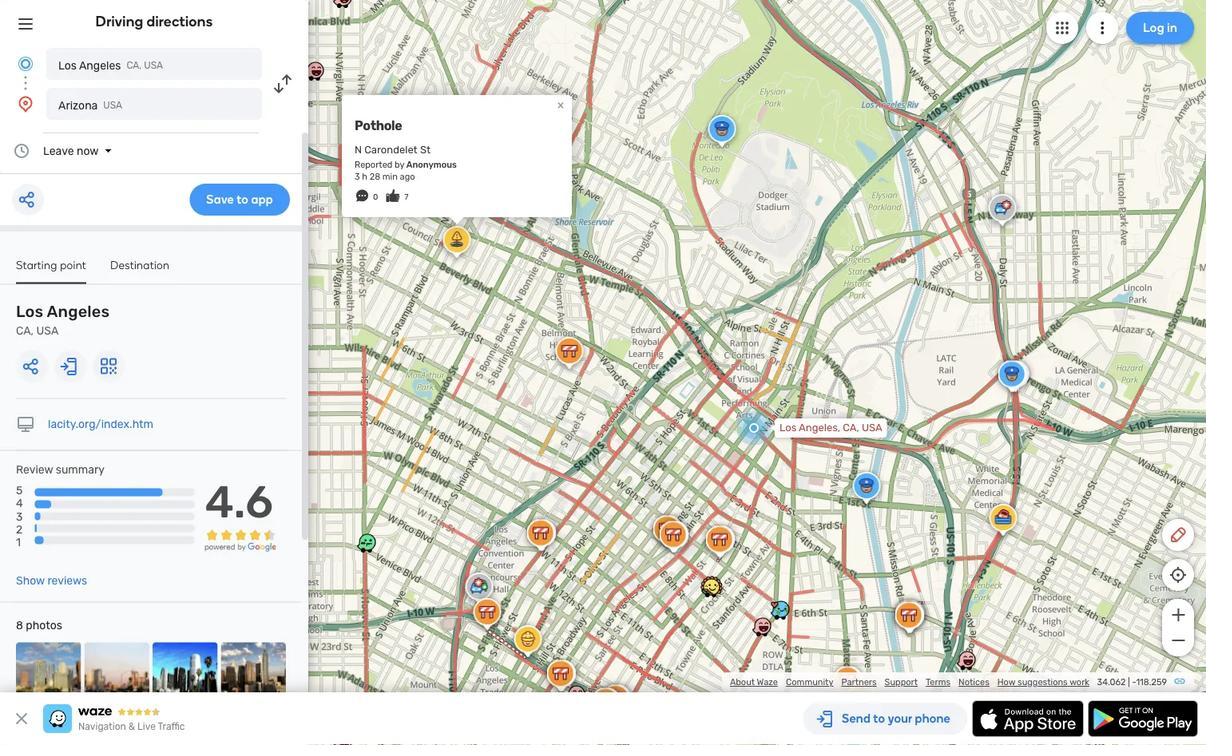 Task type: describe. For each thing, give the bounding box(es) containing it.
usa inside "arizona usa"
[[103, 100, 122, 111]]

community
[[786, 677, 834, 688]]

zoom in image
[[1169, 606, 1188, 625]]

angeles,
[[799, 422, 841, 434]]

notices
[[959, 677, 990, 688]]

lacity.org/index.htm link
[[48, 418, 153, 431]]

about
[[730, 677, 755, 688]]

-
[[1133, 677, 1136, 688]]

5
[[16, 484, 23, 497]]

1
[[16, 536, 21, 549]]

show reviews
[[16, 575, 87, 588]]

directions
[[147, 13, 213, 30]]

navigation
[[78, 721, 126, 733]]

5 4 3 2 1
[[16, 484, 23, 549]]

driving
[[96, 13, 143, 30]]

starting point button
[[16, 258, 86, 284]]

1 horizontal spatial los
[[58, 59, 77, 72]]

current location image
[[16, 54, 35, 74]]

pencil image
[[1169, 526, 1188, 545]]

arizona usa
[[58, 99, 122, 112]]

usa down starting point button
[[36, 324, 59, 338]]

partners
[[842, 677, 877, 688]]

image 4 of los angeles, los angeles image
[[221, 643, 286, 708]]

arizona
[[58, 99, 98, 112]]

angeles inside the los angeles ca, usa
[[47, 302, 110, 321]]

notices link
[[959, 677, 990, 688]]

1 vertical spatial los angeles ca, usa
[[16, 302, 110, 338]]

navigation & live traffic
[[78, 721, 185, 733]]

118.259
[[1136, 677, 1167, 688]]

clock image
[[12, 141, 31, 161]]

summary
[[56, 463, 105, 477]]

0 vertical spatial los angeles ca, usa
[[58, 59, 163, 72]]

show
[[16, 575, 45, 588]]

location image
[[16, 94, 35, 113]]

destination button
[[110, 258, 170, 282]]

4
[[16, 497, 23, 510]]

0 vertical spatial angeles
[[79, 59, 121, 72]]

0 horizontal spatial ca,
[[16, 324, 34, 338]]

los inside the los angeles ca, usa
[[16, 302, 43, 321]]

support
[[885, 677, 918, 688]]

now
[[77, 144, 99, 157]]

8
[[16, 619, 23, 632]]



Task type: vqa. For each thing, say whether or not it's contained in the screenshot.
TX,
no



Task type: locate. For each thing, give the bounding box(es) containing it.
work
[[1070, 677, 1090, 688]]

point
[[60, 258, 86, 272]]

1 vertical spatial ca,
[[16, 324, 34, 338]]

los angeles ca, usa down driving
[[58, 59, 163, 72]]

1 vertical spatial angeles
[[47, 302, 110, 321]]

community link
[[786, 677, 834, 688]]

3 inside 5 4 3 2 1
[[16, 510, 23, 523]]

live
[[137, 721, 156, 733]]

1 horizontal spatial ca,
[[127, 60, 142, 71]]

how
[[998, 677, 1016, 688]]

usa right arizona
[[103, 100, 122, 111]]

reported
[[355, 159, 393, 170], [355, 159, 393, 170]]

2 vertical spatial ca,
[[843, 422, 860, 434]]

angeles
[[79, 59, 121, 72], [47, 302, 110, 321]]

los left angeles,
[[780, 422, 797, 434]]

usa right angeles,
[[862, 422, 883, 434]]

2 vertical spatial los
[[780, 422, 797, 434]]

2
[[16, 523, 23, 536]]

n carondelet st reported by anonymous 3 h 28 min ago
[[355, 144, 457, 182], [355, 144, 457, 182]]

computer image
[[16, 415, 35, 434]]

terms
[[926, 677, 951, 688]]

ago
[[400, 171, 415, 182], [400, 171, 415, 182]]

zoom out image
[[1169, 631, 1188, 650]]

0
[[373, 192, 378, 202], [373, 192, 378, 202]]

review summary
[[16, 463, 105, 477]]

7
[[405, 192, 409, 202], [405, 192, 409, 202]]

traffic
[[158, 721, 185, 733]]

los angeles ca, usa down starting point button
[[16, 302, 110, 338]]

photos
[[26, 619, 62, 632]]

8 photos
[[16, 619, 62, 632]]

2 horizontal spatial los
[[780, 422, 797, 434]]

about waze link
[[730, 677, 778, 688]]

los angeles, ca, usa
[[780, 422, 883, 434]]

leave
[[43, 144, 74, 157]]

4.6
[[205, 475, 273, 529]]

how suggestions work link
[[998, 677, 1090, 688]]

reviews
[[47, 575, 87, 588]]

destination
[[110, 258, 170, 272]]

link image
[[1174, 675, 1186, 688]]

0 vertical spatial los
[[58, 59, 77, 72]]

angeles up "arizona usa"
[[79, 59, 121, 72]]

0 horizontal spatial los
[[16, 302, 43, 321]]

by
[[395, 159, 404, 170], [395, 159, 404, 170]]

anonymous
[[407, 159, 457, 170], [407, 159, 457, 170]]

ca, down driving
[[127, 60, 142, 71]]

starting point
[[16, 258, 86, 272]]

image 2 of los angeles, los angeles image
[[84, 643, 149, 708]]

angeles down point
[[47, 302, 110, 321]]

min
[[383, 171, 398, 182], [383, 171, 398, 182]]

los down starting point button
[[16, 302, 43, 321]]

about waze community partners support terms notices how suggestions work 34.062 | -118.259
[[730, 677, 1167, 688]]

1 vertical spatial los
[[16, 302, 43, 321]]

ca, down starting point button
[[16, 324, 34, 338]]

suggestions
[[1018, 677, 1068, 688]]

pothole
[[355, 118, 402, 133], [355, 118, 402, 133]]

28
[[370, 171, 380, 182], [370, 171, 380, 182]]

waze
[[757, 677, 778, 688]]

los angeles ca, usa
[[58, 59, 163, 72], [16, 302, 110, 338]]

34.062
[[1097, 677, 1126, 688]]

carondelet
[[364, 144, 418, 156], [364, 144, 418, 156]]

terms link
[[926, 677, 951, 688]]

los
[[58, 59, 77, 72], [16, 302, 43, 321], [780, 422, 797, 434]]

leave now
[[43, 144, 99, 157]]

lacity.org/index.htm
[[48, 418, 153, 431]]

× link
[[554, 97, 568, 113], [554, 97, 568, 113]]

ca, right angeles,
[[843, 422, 860, 434]]

n
[[355, 144, 362, 156], [355, 144, 362, 156]]

2 horizontal spatial ca,
[[843, 422, 860, 434]]

h
[[362, 171, 368, 182], [362, 171, 368, 182]]

st
[[420, 144, 431, 156], [420, 144, 431, 156]]

los up arizona
[[58, 59, 77, 72]]

review
[[16, 463, 53, 477]]

3
[[355, 171, 360, 182], [355, 171, 360, 182], [16, 510, 23, 523]]

support link
[[885, 677, 918, 688]]

driving directions
[[96, 13, 213, 30]]

usa down driving directions
[[144, 60, 163, 71]]

0 vertical spatial ca,
[[127, 60, 142, 71]]

|
[[1128, 677, 1130, 688]]

×
[[557, 97, 564, 113], [557, 97, 564, 113]]

usa
[[144, 60, 163, 71], [103, 100, 122, 111], [36, 324, 59, 338], [862, 422, 883, 434]]

x image
[[12, 709, 31, 729]]

partners link
[[842, 677, 877, 688]]

image 1 of los angeles, los angeles image
[[16, 643, 81, 708]]

image 3 of los angeles, los angeles image
[[153, 643, 218, 708]]

starting
[[16, 258, 57, 272]]

ca,
[[127, 60, 142, 71], [16, 324, 34, 338], [843, 422, 860, 434]]

&
[[128, 721, 135, 733]]



